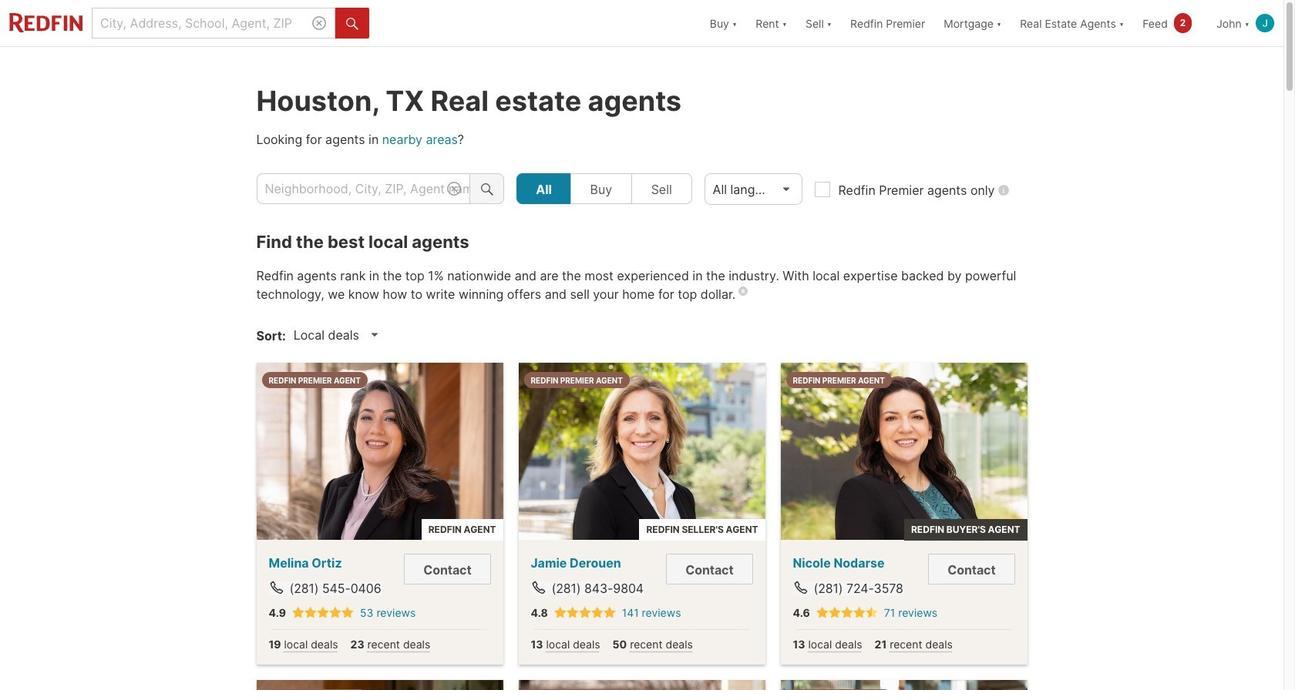 Task type: describe. For each thing, give the bounding box(es) containing it.
search input image
[[447, 182, 461, 196]]

photo of pedro iznaga image
[[519, 681, 765, 691]]

All radio
[[517, 173, 571, 204]]

photo of nicole nodarse image
[[781, 363, 1027, 540]]

Neighborhood, City, ZIP, Agent name search field
[[256, 173, 471, 204]]

photo of michelle eads image
[[256, 681, 503, 691]]

City, Address, School, Agent, ZIP search field
[[92, 8, 335, 39]]

photo of melina ortiz image
[[256, 363, 503, 540]]



Task type: vqa. For each thing, say whether or not it's contained in the screenshot.
rightmost Tub
no



Task type: locate. For each thing, give the bounding box(es) containing it.
Sell radio
[[631, 173, 692, 204]]

rating 4.8 out of 5 element
[[554, 607, 616, 621]]

submit search image right search input image
[[481, 183, 493, 196]]

photo of christopher johns image
[[781, 681, 1027, 691]]

submit search image
[[346, 17, 359, 30], [481, 183, 493, 196]]

Buy radio
[[570, 173, 632, 204]]

submit search image right search input icon in the top left of the page
[[346, 17, 359, 30]]

rating 4.9 out of 5 element
[[292, 607, 354, 621]]

0 vertical spatial submit search image
[[346, 17, 359, 30]]

submit search image for city, address, school, agent, zip search box
[[346, 17, 359, 30]]

rating 4.6 out of 5 element
[[816, 607, 878, 621]]

photo of jamie derouen image
[[519, 363, 765, 540]]

1 vertical spatial submit search image
[[481, 183, 493, 196]]

1 horizontal spatial submit search image
[[481, 183, 493, 196]]

submit search image for neighborhood, city, zip, agent name search field at the top of the page
[[481, 183, 493, 196]]

disclaimer image
[[739, 287, 748, 296]]

option group
[[517, 173, 692, 204]]

0 horizontal spatial submit search image
[[346, 17, 359, 30]]

user photo image
[[1256, 14, 1274, 32]]

search input image
[[312, 16, 326, 30]]



